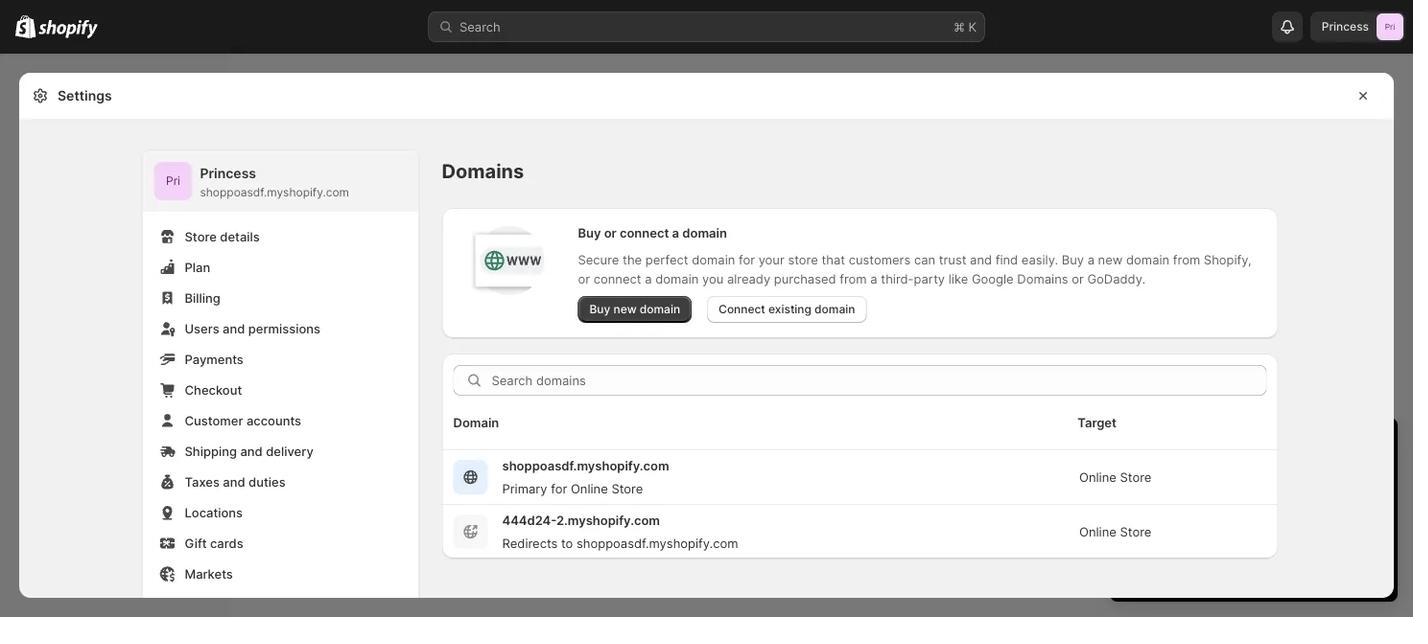 Task type: locate. For each thing, give the bounding box(es) containing it.
taxes
[[185, 475, 220, 490]]

1 horizontal spatial domains
[[1017, 272, 1069, 286]]

new up godaddy.
[[1098, 252, 1123, 267]]

store details
[[185, 229, 260, 244]]

your inside secure the perfect domain for your store that customers can trust and find easily. buy a new domain from shopify, or connect a domain you already purchased from a third-party like google domains or godaddy.
[[759, 252, 785, 267]]

online store down 1
[[1080, 470, 1152, 485]]

0 vertical spatial princess image
[[1377, 13, 1404, 40]]

for down 'plan'
[[1231, 489, 1247, 504]]

for up already
[[739, 252, 755, 267]]

shopify image
[[39, 20, 98, 39]]

0 vertical spatial your
[[759, 252, 785, 267]]

1 vertical spatial princess image
[[154, 162, 192, 201]]

0 vertical spatial domains
[[442, 160, 524, 183]]

1 horizontal spatial new
[[1098, 252, 1123, 267]]

0 vertical spatial from
[[1173, 252, 1201, 267]]

users and permissions link
[[154, 316, 407, 343]]

1 horizontal spatial store
[[1184, 528, 1214, 543]]

1 vertical spatial connect
[[594, 272, 642, 286]]

store up plan
[[185, 229, 217, 244]]

1 vertical spatial new
[[614, 303, 637, 317]]

buy up secure
[[578, 226, 601, 240]]

1 horizontal spatial princess
[[1322, 20, 1369, 34]]

purchased
[[774, 272, 836, 286]]

store up 'first'
[[1120, 470, 1152, 485]]

buy
[[578, 226, 601, 240], [1062, 252, 1084, 267], [590, 303, 611, 317]]

buy for buy new domain
[[590, 303, 611, 317]]

a left paid
[[1188, 470, 1195, 485]]

princess shoppoasdf.myshopify.com
[[200, 166, 349, 200]]

2 online store from the top
[[1080, 525, 1152, 540]]

domain
[[683, 226, 727, 240], [692, 252, 735, 267], [1127, 252, 1170, 267], [656, 272, 699, 286], [640, 303, 680, 317], [815, 303, 855, 317]]

to right "redirects"
[[561, 536, 573, 551]]

billing link
[[154, 285, 407, 312]]

customer accounts
[[185, 414, 301, 428]]

a down perfect
[[645, 272, 652, 286]]

0 vertical spatial buy
[[578, 226, 601, 240]]

1 horizontal spatial for
[[739, 252, 755, 267]]

gift cards link
[[154, 531, 407, 558]]

444d24-
[[502, 513, 556, 528]]

that
[[822, 252, 845, 267]]

can
[[914, 252, 936, 267]]

locations link
[[154, 500, 407, 527]]

shop settings menu element
[[142, 151, 419, 618]]

2 vertical spatial to
[[561, 536, 573, 551]]

or left godaddy.
[[1072, 272, 1084, 286]]

new inside secure the perfect domain for your store that customers can trust and find easily. buy a new domain from shopify, or connect a domain you already purchased from a third-party like google domains or godaddy.
[[1098, 252, 1123, 267]]

store inside shoppoasdf.myshopify.com primary for online store
[[612, 482, 643, 497]]

bonus
[[1269, 528, 1305, 543]]

princess inside the princess shoppoasdf.myshopify.com
[[200, 166, 256, 182]]

gift
[[185, 536, 207, 551]]

first
[[1145, 489, 1168, 504]]

online left switch
[[1080, 470, 1117, 485]]

customize
[[1284, 509, 1344, 523]]

connect existing domain link
[[707, 297, 867, 323]]

dialog
[[1402, 73, 1413, 599]]

2 horizontal spatial to
[[1268, 509, 1280, 523]]

a up godaddy.
[[1088, 252, 1095, 267]]

or up secure
[[604, 226, 617, 240]]

0 horizontal spatial or
[[578, 272, 590, 286]]

connect
[[719, 303, 766, 317]]

shoppoasdf.myshopify.com primary for online store
[[502, 459, 669, 497]]

third-
[[881, 272, 914, 286]]

a inside switch to a paid plan and get: first 3 months for $1/month to customize your online store and add bonus features
[[1188, 470, 1195, 485]]

the
[[623, 252, 642, 267]]

for right primary at bottom left
[[551, 482, 567, 497]]

shoppoasdf.myshopify.com up store details link on the left of page
[[200, 186, 349, 200]]

online store down 'first'
[[1080, 525, 1152, 540]]

0 vertical spatial princess
[[1322, 20, 1369, 34]]

months
[[1183, 489, 1227, 504]]

1 vertical spatial princess
[[200, 166, 256, 182]]

apps and sales channels
[[185, 598, 332, 613]]

0 horizontal spatial princess image
[[154, 162, 192, 201]]

0 vertical spatial online store
[[1080, 470, 1152, 485]]

connect down the at the top left of the page
[[594, 272, 642, 286]]

switch
[[1129, 470, 1169, 485]]

0 horizontal spatial princess
[[200, 166, 256, 182]]

store
[[788, 252, 818, 267], [1184, 528, 1214, 543]]

444d24-2.myshopify.com redirects to shoppoasdf.myshopify.com
[[502, 513, 738, 551]]

customer accounts link
[[154, 408, 407, 435]]

new
[[1098, 252, 1123, 267], [614, 303, 637, 317]]

store right online
[[1184, 528, 1214, 543]]

for
[[739, 252, 755, 267], [551, 482, 567, 497], [1231, 489, 1247, 504]]

1 horizontal spatial to
[[1173, 470, 1185, 485]]

0 vertical spatial connect
[[620, 226, 669, 240]]

to up 3
[[1173, 470, 1185, 485]]

1 horizontal spatial your
[[1238, 435, 1278, 459]]

your
[[759, 252, 785, 267], [1238, 435, 1278, 459], [1348, 509, 1374, 523]]

0 horizontal spatial new
[[614, 303, 637, 317]]

store inside shop settings menu element
[[185, 229, 217, 244]]

2 vertical spatial buy
[[590, 303, 611, 317]]

and up google
[[970, 252, 992, 267]]

pri button
[[154, 162, 192, 201]]

online left online
[[1080, 525, 1117, 540]]

connect up the at the top left of the page
[[620, 226, 669, 240]]

princess
[[1322, 20, 1369, 34], [200, 166, 256, 182]]

or
[[604, 226, 617, 240], [578, 272, 590, 286], [1072, 272, 1084, 286]]

store up 2.myshopify.com
[[612, 482, 643, 497]]

new down the at the top left of the page
[[614, 303, 637, 317]]

2 vertical spatial shoppoasdf.myshopify.com
[[577, 536, 738, 551]]

shipping and delivery link
[[154, 439, 407, 465]]

2 horizontal spatial for
[[1231, 489, 1247, 504]]

⌘
[[954, 19, 965, 34]]

primary
[[502, 482, 548, 497]]

and left add
[[1217, 528, 1239, 543]]

left
[[1182, 435, 1212, 459]]

store details link
[[154, 224, 407, 250]]

shoppoasdf.myshopify.com inside shop settings menu element
[[200, 186, 349, 200]]

1 horizontal spatial princess image
[[1377, 13, 1404, 40]]

0 vertical spatial new
[[1098, 252, 1123, 267]]

your right in
[[1238, 435, 1278, 459]]

1 vertical spatial from
[[840, 272, 867, 286]]

buy down secure
[[590, 303, 611, 317]]

switch to a paid plan and get: first 3 months for $1/month to customize your online store and add bonus features
[[1129, 470, 1374, 543]]

your up already
[[759, 252, 785, 267]]

1 vertical spatial online store
[[1080, 525, 1152, 540]]

to inside 444d24-2.myshopify.com redirects to shoppoasdf.myshopify.com
[[561, 536, 573, 551]]

0 vertical spatial shoppoasdf.myshopify.com
[[200, 186, 349, 200]]

store up purchased
[[788, 252, 818, 267]]

online
[[1145, 528, 1180, 543]]

shoppoasdf.myshopify.com inside 444d24-2.myshopify.com redirects to shoppoasdf.myshopify.com
[[577, 536, 738, 551]]

0 horizontal spatial for
[[551, 482, 567, 497]]

1 vertical spatial store
[[1184, 528, 1214, 543]]

from left shopify,
[[1173, 252, 1201, 267]]

domains inside secure the perfect domain for your store that customers can trust and find easily. buy a new domain from shopify, or connect a domain you already purchased from a third-party like google domains or godaddy.
[[1017, 272, 1069, 286]]

2 vertical spatial your
[[1348, 509, 1374, 523]]

0 horizontal spatial from
[[840, 272, 867, 286]]

your up features
[[1348, 509, 1374, 523]]

buy inside secure the perfect domain for your store that customers can trust and find easily. buy a new domain from shopify, or connect a domain you already purchased from a third-party like google domains or godaddy.
[[1062, 252, 1084, 267]]

online store for shoppoasdf.myshopify.com primary for online store
[[1080, 470, 1152, 485]]

k
[[969, 19, 977, 34]]

online
[[1080, 470, 1117, 485], [571, 482, 608, 497], [1080, 525, 1117, 540]]

and down customer accounts
[[240, 444, 263, 459]]

1 vertical spatial domains
[[1017, 272, 1069, 286]]

1 vertical spatial buy
[[1062, 252, 1084, 267]]

users
[[185, 321, 219, 336]]

to down $1/month
[[1268, 509, 1280, 523]]

0 horizontal spatial store
[[788, 252, 818, 267]]

search
[[460, 19, 501, 34]]

shoppoasdf.myshopify.com up 2.myshopify.com
[[502, 459, 669, 474]]

connect
[[620, 226, 669, 240], [594, 272, 642, 286]]

online up 2.myshopify.com
[[571, 482, 608, 497]]

plan link
[[154, 254, 407, 281]]

billing
[[185, 291, 220, 306]]

from
[[1173, 252, 1201, 267], [840, 272, 867, 286]]

store inside secure the perfect domain for your store that customers can trust and find easily. buy a new domain from shopify, or connect a domain you already purchased from a third-party like google domains or godaddy.
[[788, 252, 818, 267]]

1 online store from the top
[[1080, 470, 1152, 485]]

princess image
[[1377, 13, 1404, 40], [154, 162, 192, 201]]

from down that at the right top of the page
[[840, 272, 867, 286]]

1 horizontal spatial from
[[1173, 252, 1201, 267]]

1 vertical spatial your
[[1238, 435, 1278, 459]]

online store
[[1080, 470, 1152, 485], [1080, 525, 1152, 540]]

shoppoasdf.myshopify.com down 2.myshopify.com
[[577, 536, 738, 551]]

domain
[[453, 415, 499, 430]]

shopify image
[[15, 15, 36, 38]]

a
[[672, 226, 679, 240], [1088, 252, 1095, 267], [645, 272, 652, 286], [871, 272, 878, 286], [1188, 470, 1195, 485]]

0 horizontal spatial your
[[759, 252, 785, 267]]

or down secure
[[578, 272, 590, 286]]

accounts
[[247, 414, 301, 428]]

2 horizontal spatial your
[[1348, 509, 1374, 523]]

perfect
[[646, 252, 689, 267]]

2 horizontal spatial or
[[1072, 272, 1084, 286]]

godaddy.
[[1088, 272, 1146, 286]]

buy right easily.
[[1062, 252, 1084, 267]]

1 day left in your trial button
[[1110, 418, 1398, 459]]

buy for buy or connect a domain
[[578, 226, 601, 240]]

0 vertical spatial store
[[788, 252, 818, 267]]

party
[[914, 272, 945, 286]]

0 horizontal spatial to
[[561, 536, 573, 551]]



Task type: describe. For each thing, give the bounding box(es) containing it.
0 horizontal spatial domains
[[442, 160, 524, 183]]

connect existing domain
[[719, 303, 855, 317]]

for inside switch to a paid plan and get: first 3 months for $1/month to customize your online store and add bonus features
[[1231, 489, 1247, 504]]

store inside switch to a paid plan and get: first 3 months for $1/month to customize your online store and add bonus features
[[1184, 528, 1214, 543]]

channels
[[279, 598, 332, 613]]

redirects
[[502, 536, 558, 551]]

shopify,
[[1204, 252, 1252, 267]]

princess for princess shoppoasdf.myshopify.com
[[200, 166, 256, 182]]

shipping
[[185, 444, 237, 459]]

taxes and duties
[[185, 475, 286, 490]]

plan
[[1228, 470, 1252, 485]]

online inside shoppoasdf.myshopify.com primary for online store
[[571, 482, 608, 497]]

and inside secure the perfect domain for your store that customers can trust and find easily. buy a new domain from shopify, or connect a domain you already purchased from a third-party like google domains or godaddy.
[[970, 252, 992, 267]]

1
[[1129, 435, 1138, 459]]

delivery
[[266, 444, 314, 459]]

connect inside secure the perfect domain for your store that customers can trust and find easily. buy a new domain from shopify, or connect a domain you already purchased from a third-party like google domains or godaddy.
[[594, 272, 642, 286]]

already
[[727, 272, 771, 286]]

checkout
[[185, 383, 242, 398]]

trial
[[1284, 435, 1318, 459]]

secure
[[578, 252, 619, 267]]

apps and sales channels link
[[154, 592, 407, 618]]

details
[[220, 229, 260, 244]]

checkout link
[[154, 377, 407, 404]]

buy or connect a domain
[[578, 226, 727, 240]]

customer
[[185, 414, 243, 428]]

you
[[702, 272, 724, 286]]

buy new domain link
[[578, 297, 692, 323]]

Search domains search field
[[492, 366, 1267, 396]]

princess for princess
[[1322, 20, 1369, 34]]

gift cards
[[185, 536, 243, 551]]

existing
[[769, 303, 812, 317]]

day
[[1144, 435, 1177, 459]]

target
[[1078, 415, 1117, 430]]

shipping and delivery
[[185, 444, 314, 459]]

buy new domain
[[590, 303, 680, 317]]

3
[[1171, 489, 1179, 504]]

easily.
[[1022, 252, 1058, 267]]

paid
[[1199, 470, 1224, 485]]

0 vertical spatial to
[[1173, 470, 1185, 485]]

for inside secure the perfect domain for your store that customers can trust and find easily. buy a new domain from shopify, or connect a domain you already purchased from a third-party like google domains or godaddy.
[[739, 252, 755, 267]]

trust
[[939, 252, 967, 267]]

princess image inside shop settings menu element
[[154, 162, 192, 201]]

your inside switch to a paid plan and get: first 3 months for $1/month to customize your online store and add bonus features
[[1348, 509, 1374, 523]]

settings
[[58, 88, 112, 104]]

permissions
[[248, 321, 320, 336]]

for inside shoppoasdf.myshopify.com primary for online store
[[551, 482, 567, 497]]

features
[[1309, 528, 1357, 543]]

markets
[[185, 567, 233, 582]]

find
[[996, 252, 1018, 267]]

payments link
[[154, 346, 407, 373]]

taxes and duties link
[[154, 469, 407, 496]]

secure the perfect domain for your store that customers can trust and find easily. buy a new domain from shopify, or connect a domain you already purchased from a third-party like google domains or godaddy.
[[578, 252, 1252, 286]]

online for shoppoasdf.myshopify.com
[[1080, 470, 1117, 485]]

1 vertical spatial shoppoasdf.myshopify.com
[[502, 459, 669, 474]]

users and permissions
[[185, 321, 320, 336]]

settings dialog
[[19, 73, 1394, 618]]

customers
[[849, 252, 911, 267]]

online store for 444d24-2.myshopify.com redirects to shoppoasdf.myshopify.com
[[1080, 525, 1152, 540]]

store down 'first'
[[1120, 525, 1152, 540]]

in
[[1217, 435, 1233, 459]]

$1/month
[[1250, 489, 1306, 504]]

like
[[949, 272, 968, 286]]

2.myshopify.com
[[556, 513, 660, 528]]

cards
[[210, 536, 243, 551]]

payments
[[185, 352, 244, 367]]

locations
[[185, 506, 243, 521]]

⌘ k
[[954, 19, 977, 34]]

and up $1/month
[[1256, 470, 1278, 485]]

1 day left in your trial
[[1129, 435, 1318, 459]]

duties
[[249, 475, 286, 490]]

and right users on the left bottom of the page
[[223, 321, 245, 336]]

and right apps on the bottom of the page
[[219, 598, 241, 613]]

a down customers
[[871, 272, 878, 286]]

online for 444d24-
[[1080, 525, 1117, 540]]

1 day left in your trial element
[[1110, 468, 1398, 603]]

apps
[[185, 598, 216, 613]]

google
[[972, 272, 1014, 286]]

and right taxes
[[223, 475, 245, 490]]

plan
[[185, 260, 210, 275]]

1 horizontal spatial or
[[604, 226, 617, 240]]

a up perfect
[[672, 226, 679, 240]]

1 vertical spatial to
[[1268, 509, 1280, 523]]

sales
[[244, 598, 275, 613]]

get:
[[1282, 470, 1304, 485]]

markets link
[[154, 561, 407, 588]]

your inside dropdown button
[[1238, 435, 1278, 459]]

add
[[1243, 528, 1265, 543]]



Task type: vqa. For each thing, say whether or not it's contained in the screenshot.
TAB LIST
no



